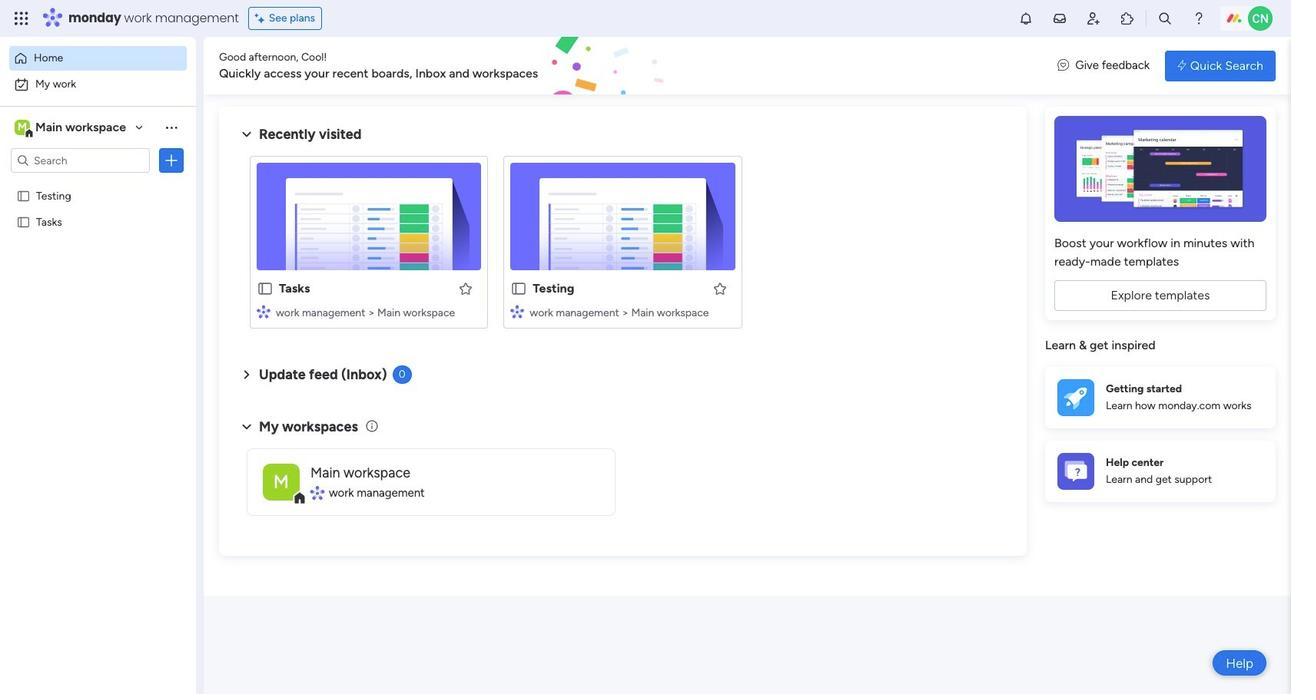 Task type: vqa. For each thing, say whether or not it's contained in the screenshot.
MONDAY.LABS Image
no



Task type: locate. For each thing, give the bounding box(es) containing it.
invite members image
[[1086, 11, 1101, 26]]

0 element
[[393, 366, 412, 384]]

0 horizontal spatial add to favorites image
[[458, 281, 474, 296]]

public board image for 1st add to favorites image from the right
[[511, 281, 528, 297]]

1 vertical spatial workspace image
[[263, 464, 300, 501]]

v2 bolt switch image
[[1178, 57, 1187, 74]]

public board image
[[16, 214, 31, 229]]

public board image
[[16, 188, 31, 203], [257, 281, 274, 297], [511, 281, 528, 297]]

0 horizontal spatial workspace image
[[15, 119, 30, 136]]

close recently visited image
[[238, 125, 256, 144]]

0 vertical spatial workspace image
[[15, 119, 30, 136]]

v2 user feedback image
[[1058, 57, 1069, 74]]

option
[[9, 46, 187, 71], [9, 72, 187, 97], [0, 182, 196, 185]]

quick search results list box
[[238, 144, 1008, 347]]

0 vertical spatial option
[[9, 46, 187, 71]]

getting started element
[[1045, 367, 1276, 429]]

see plans image
[[255, 10, 269, 27]]

list box
[[0, 179, 196, 442]]

public board image for second add to favorites image from right
[[257, 281, 274, 297]]

1 horizontal spatial public board image
[[257, 281, 274, 297]]

workspace image
[[15, 119, 30, 136], [263, 464, 300, 501]]

2 horizontal spatial public board image
[[511, 281, 528, 297]]

templates image image
[[1059, 116, 1262, 222]]

notifications image
[[1018, 11, 1034, 26]]

1 horizontal spatial add to favorites image
[[712, 281, 728, 296]]

1 horizontal spatial workspace image
[[263, 464, 300, 501]]

add to favorites image
[[458, 281, 474, 296], [712, 281, 728, 296]]

workspace selection element
[[15, 118, 128, 138]]



Task type: describe. For each thing, give the bounding box(es) containing it.
help image
[[1191, 11, 1207, 26]]

search everything image
[[1158, 11, 1173, 26]]

close my workspaces image
[[238, 418, 256, 436]]

cool name image
[[1248, 6, 1273, 31]]

2 vertical spatial option
[[0, 182, 196, 185]]

1 vertical spatial option
[[9, 72, 187, 97]]

open update feed (inbox) image
[[238, 366, 256, 384]]

workspace options image
[[164, 120, 179, 135]]

select product image
[[14, 11, 29, 26]]

1 add to favorites image from the left
[[458, 281, 474, 296]]

2 add to favorites image from the left
[[712, 281, 728, 296]]

update feed image
[[1052, 11, 1068, 26]]

0 horizontal spatial public board image
[[16, 188, 31, 203]]

options image
[[164, 153, 179, 168]]

Search in workspace field
[[32, 152, 128, 169]]

help center element
[[1045, 441, 1276, 502]]

monday marketplace image
[[1120, 11, 1135, 26]]



